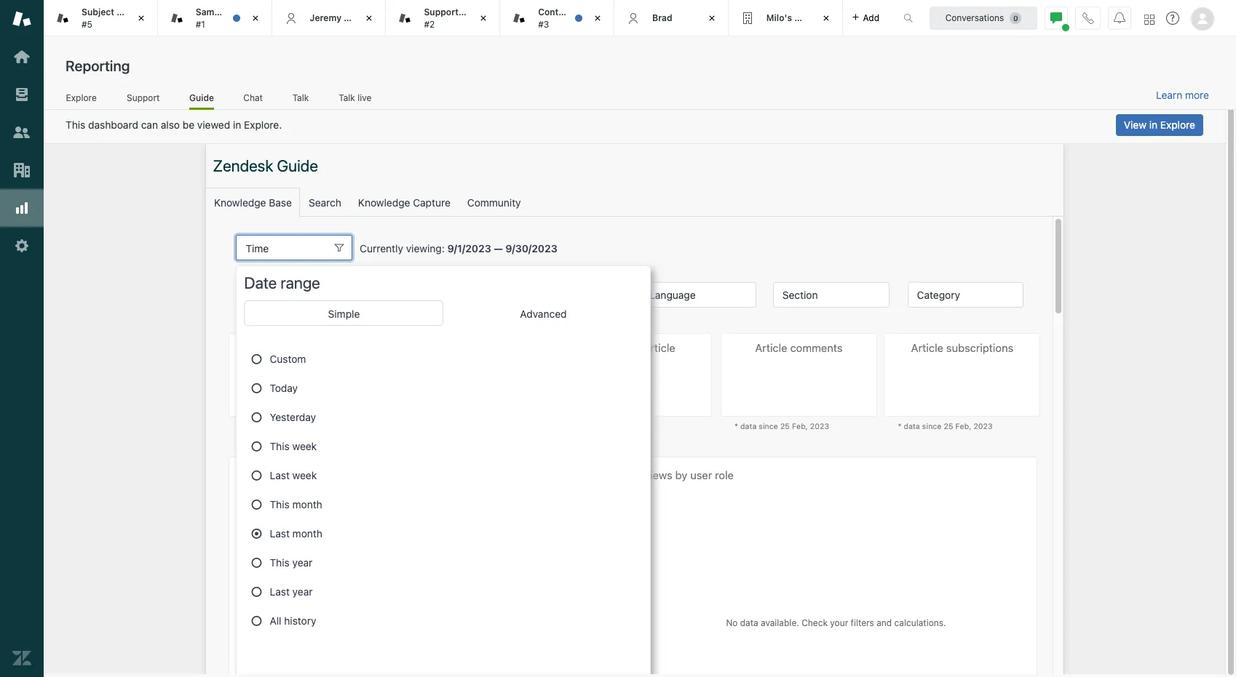 Task type: locate. For each thing, give the bounding box(es) containing it.
learn more
[[1156, 89, 1209, 101]]

4 close image from the left
[[476, 11, 491, 25]]

be
[[183, 119, 195, 131]]

tab
[[44, 0, 158, 36], [386, 0, 501, 36], [500, 0, 615, 36], [729, 0, 843, 36]]

notifications image
[[1114, 12, 1126, 24]]

close image inside tab
[[819, 11, 833, 25]]

0 horizontal spatial close image
[[705, 11, 719, 25]]

close image right #2
[[476, 11, 491, 25]]

admin image
[[12, 237, 31, 256]]

2 talk from the left
[[339, 92, 355, 103]]

2 tab from the left
[[386, 0, 501, 36]]

learn
[[1156, 89, 1183, 101]]

#1 tab
[[158, 0, 272, 36]]

more
[[1185, 89, 1209, 101]]

contact #3
[[538, 7, 572, 29]]

1 horizontal spatial support
[[424, 7, 459, 18]]

jeremy miller tab
[[272, 0, 386, 36]]

close image right subject
[[134, 11, 148, 25]]

1 talk from the left
[[292, 92, 309, 103]]

close image
[[134, 11, 148, 25], [248, 11, 263, 25], [362, 11, 377, 25], [476, 11, 491, 25], [591, 11, 605, 25]]

0 horizontal spatial talk
[[292, 92, 309, 103]]

add
[[863, 12, 880, 23]]

1 horizontal spatial explore
[[1161, 119, 1196, 131]]

talk for talk live
[[339, 92, 355, 103]]

zendesk image
[[12, 650, 31, 668]]

0 vertical spatial explore
[[66, 92, 97, 103]]

1 vertical spatial support
[[127, 92, 160, 103]]

close image inside brad tab
[[705, 11, 719, 25]]

tab containing subject line
[[44, 0, 158, 36]]

0 horizontal spatial in
[[233, 119, 241, 131]]

conversations button
[[930, 6, 1038, 29]]

explore down learn more "link" in the right of the page
[[1161, 119, 1196, 131]]

close image right jeremy
[[362, 11, 377, 25]]

close image right contact #3
[[591, 11, 605, 25]]

1 horizontal spatial talk
[[339, 92, 355, 103]]

talk
[[292, 92, 309, 103], [339, 92, 355, 103]]

talk left live
[[339, 92, 355, 103]]

talk for talk
[[292, 92, 309, 103]]

live
[[358, 92, 372, 103]]

tabs tab list
[[44, 0, 888, 36]]

close image right brad
[[705, 11, 719, 25]]

miller
[[344, 12, 368, 23]]

in inside button
[[1150, 119, 1158, 131]]

1 close image from the left
[[134, 11, 148, 25]]

explore inside button
[[1161, 119, 1196, 131]]

contact
[[538, 7, 572, 18]]

close image right #1
[[248, 11, 263, 25]]

support inside support outreach #2
[[424, 7, 459, 18]]

in
[[233, 119, 241, 131], [1150, 119, 1158, 131]]

in right viewed at the left
[[233, 119, 241, 131]]

get started image
[[12, 47, 31, 66]]

close image for 4th tab from left
[[819, 11, 833, 25]]

#1
[[196, 19, 205, 29]]

0 vertical spatial support
[[424, 7, 459, 18]]

brad
[[652, 12, 673, 23]]

2 close image from the left
[[819, 11, 833, 25]]

0 horizontal spatial support
[[127, 92, 160, 103]]

this
[[66, 119, 85, 131]]

in right view
[[1150, 119, 1158, 131]]

support up the "can"
[[127, 92, 160, 103]]

reporting
[[66, 58, 130, 74]]

3 close image from the left
[[362, 11, 377, 25]]

explore up 'this'
[[66, 92, 97, 103]]

this dashboard can also be viewed in explore.
[[66, 119, 282, 131]]

2 close image from the left
[[248, 11, 263, 25]]

explore
[[66, 92, 97, 103], [1161, 119, 1196, 131]]

chat link
[[243, 92, 263, 108]]

1 vertical spatial explore
[[1161, 119, 1196, 131]]

customers image
[[12, 123, 31, 142]]

view in explore
[[1124, 119, 1196, 131]]

support up #2
[[424, 7, 459, 18]]

close image for tab containing support outreach
[[476, 11, 491, 25]]

support
[[424, 7, 459, 18], [127, 92, 160, 103]]

close image
[[705, 11, 719, 25], [819, 11, 833, 25]]

outreach
[[461, 7, 501, 18]]

talk live
[[339, 92, 372, 103]]

organizations image
[[12, 161, 31, 180]]

2 in from the left
[[1150, 119, 1158, 131]]

1 horizontal spatial close image
[[819, 11, 833, 25]]

talk link
[[292, 92, 309, 108]]

1 close image from the left
[[705, 11, 719, 25]]

support for support
[[127, 92, 160, 103]]

3 tab from the left
[[500, 0, 615, 36]]

5 close image from the left
[[591, 11, 605, 25]]

#5
[[82, 19, 92, 29]]

1 horizontal spatial in
[[1150, 119, 1158, 131]]

1 tab from the left
[[44, 0, 158, 36]]

close image left add popup button
[[819, 11, 833, 25]]

close image inside the jeremy miller tab
[[362, 11, 377, 25]]

1 in from the left
[[233, 119, 241, 131]]

subject
[[82, 7, 114, 18]]

talk right chat
[[292, 92, 309, 103]]

view
[[1124, 119, 1147, 131]]



Task type: vqa. For each thing, say whether or not it's contained in the screenshot.
the your
no



Task type: describe. For each thing, give the bounding box(es) containing it.
zendesk support image
[[12, 9, 31, 28]]

talk live link
[[338, 92, 372, 108]]

0 horizontal spatial explore
[[66, 92, 97, 103]]

conversations
[[946, 12, 1004, 23]]

jeremy miller
[[310, 12, 368, 23]]

view in explore button
[[1116, 114, 1204, 136]]

guide
[[189, 92, 214, 103]]

close image for brad tab
[[705, 11, 719, 25]]

zendesk products image
[[1145, 14, 1155, 24]]

subject line #5
[[82, 7, 135, 29]]

support outreach #2
[[424, 7, 501, 29]]

chat
[[243, 92, 263, 103]]

support for support outreach #2
[[424, 7, 459, 18]]

brad tab
[[615, 0, 729, 36]]

#3
[[538, 19, 549, 29]]

views image
[[12, 85, 31, 104]]

button displays agent's chat status as online. image
[[1051, 12, 1062, 24]]

line
[[117, 7, 135, 18]]

get help image
[[1167, 12, 1180, 25]]

reporting image
[[12, 199, 31, 218]]

close image for tab containing subject line
[[134, 11, 148, 25]]

close image inside the #1 tab
[[248, 11, 263, 25]]

dashboard
[[88, 119, 138, 131]]

jeremy
[[310, 12, 342, 23]]

tab containing support outreach
[[386, 0, 501, 36]]

also
[[161, 119, 180, 131]]

viewed
[[197, 119, 230, 131]]

can
[[141, 119, 158, 131]]

tab containing contact
[[500, 0, 615, 36]]

main element
[[0, 0, 44, 678]]

learn more link
[[1156, 89, 1209, 102]]

explore link
[[66, 92, 97, 108]]

#2
[[424, 19, 435, 29]]

add button
[[843, 0, 888, 36]]

close image for the jeremy miller tab
[[362, 11, 377, 25]]

explore.
[[244, 119, 282, 131]]

guide link
[[189, 92, 214, 110]]

4 tab from the left
[[729, 0, 843, 36]]

support link
[[126, 92, 160, 108]]



